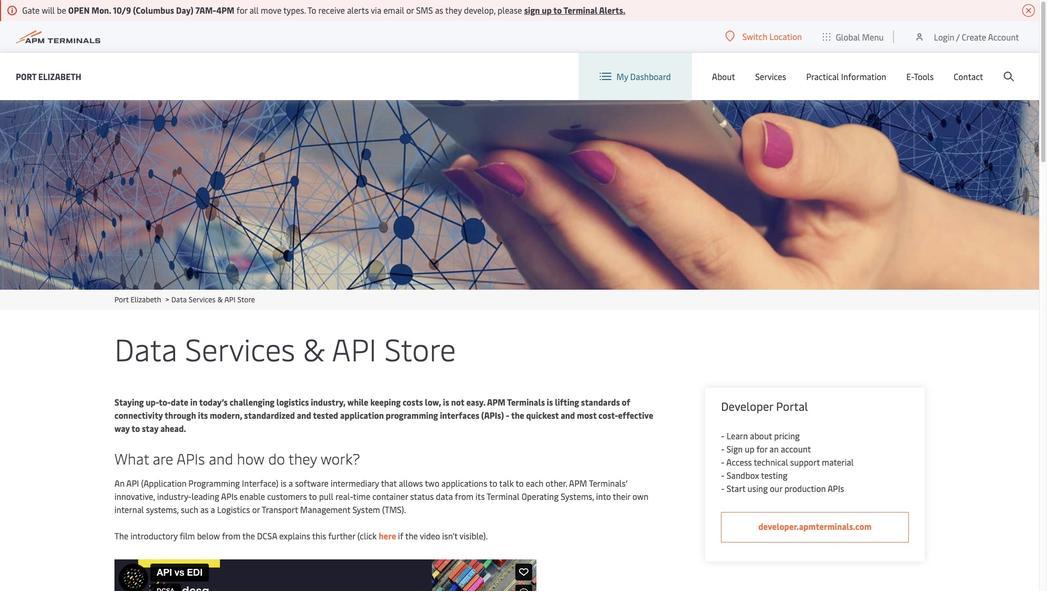 Task type: locate. For each thing, give the bounding box(es) containing it.
2 horizontal spatial apis
[[828, 483, 844, 495]]

1 vertical spatial services
[[189, 295, 216, 305]]

developer.apmterminals.com link
[[721, 513, 909, 543]]

apis down material on the bottom of the page
[[828, 483, 844, 495]]

via
[[371, 4, 381, 16]]

operating
[[522, 491, 559, 503]]

1 horizontal spatial and
[[297, 410, 311, 421]]

they
[[445, 4, 462, 16], [288, 449, 317, 469]]

global
[[836, 31, 860, 42]]

1 horizontal spatial a
[[289, 478, 293, 489]]

elizabeth for port elizabeth > data services & api store
[[130, 295, 161, 305]]

api
[[224, 295, 236, 305], [332, 328, 377, 370], [126, 478, 139, 489]]

to left talk
[[489, 478, 497, 489]]

customers
[[267, 491, 307, 503]]

data
[[436, 491, 453, 503]]

and
[[297, 410, 311, 421], [561, 410, 575, 421], [209, 449, 233, 469]]

1 vertical spatial port elizabeth link
[[114, 295, 161, 305]]

in
[[190, 397, 197, 408]]

low,
[[425, 397, 441, 408]]

0 horizontal spatial port
[[16, 70, 36, 82]]

2 horizontal spatial the
[[511, 410, 524, 421]]

- left sandbox at bottom right
[[721, 470, 725, 482]]

way
[[114, 423, 130, 435]]

the
[[511, 410, 524, 421], [242, 531, 255, 542], [405, 531, 418, 542]]

>
[[165, 295, 169, 305]]

industry-
[[157, 491, 192, 503]]

0 horizontal spatial as
[[200, 504, 209, 516]]

its down today's
[[198, 410, 208, 421]]

receive
[[318, 4, 345, 16]]

1 vertical spatial from
[[222, 531, 240, 542]]

and down lifting
[[561, 410, 575, 421]]

terminals
[[507, 397, 545, 408]]

1 horizontal spatial port
[[114, 295, 129, 305]]

modern,
[[210, 410, 242, 421]]

from right below
[[222, 531, 240, 542]]

as inside an api (application programming interface) is a software intermediary that allows two applications to talk to each other. apm terminals' innovative, industry-leading apis enable customers to pull real-time container status data from its terminal operating systems, into their own internal systems, such as a logistics or transport management system (tms).
[[200, 504, 209, 516]]

2 horizontal spatial and
[[561, 410, 575, 421]]

location
[[769, 31, 802, 42]]

0 horizontal spatial or
[[252, 504, 260, 516]]

1 horizontal spatial api
[[224, 295, 236, 305]]

their
[[613, 491, 630, 503]]

1 horizontal spatial for
[[757, 444, 767, 455]]

1 horizontal spatial from
[[455, 491, 473, 503]]

0 horizontal spatial port elizabeth link
[[16, 70, 81, 83]]

1 horizontal spatial apis
[[221, 491, 238, 503]]

of
[[622, 397, 630, 408]]

1 vertical spatial &
[[303, 328, 325, 370]]

to-
[[159, 397, 171, 408]]

and down logistics on the bottom of the page
[[297, 410, 311, 421]]

practical
[[806, 71, 839, 82]]

as right sms
[[435, 4, 443, 16]]

0 horizontal spatial they
[[288, 449, 317, 469]]

1 horizontal spatial store
[[384, 328, 456, 370]]

management
[[300, 504, 350, 516]]

this
[[312, 531, 326, 542]]

1 horizontal spatial elizabeth
[[130, 295, 161, 305]]

testing
[[761, 470, 788, 482]]

(application
[[141, 478, 186, 489]]

1 vertical spatial for
[[757, 444, 767, 455]]

2 horizontal spatial api
[[332, 328, 377, 370]]

0 vertical spatial its
[[198, 410, 208, 421]]

0 vertical spatial port
[[16, 70, 36, 82]]

practical information button
[[806, 53, 886, 100]]

an api (application programming interface) is a software intermediary that allows two applications to talk to each other. apm terminals' innovative, industry-leading apis enable customers to pull real-time container status data from its terminal operating systems, into their own internal systems, such as a logistics or transport management system (tms).
[[114, 478, 648, 516]]

0 vertical spatial apm
[[487, 397, 505, 408]]

effective
[[618, 410, 653, 421]]

the left dcsa
[[242, 531, 255, 542]]

its inside staying up-to-date in today's challenging logistics industry, while keeping costs low, is not easy. apm terminals is lifting standards of connectivity through its modern, standardized and tested application programming interfaces (apis) - the quickest and most cost-effective way to stay ahead.
[[198, 410, 208, 421]]

1 vertical spatial they
[[288, 449, 317, 469]]

0 vertical spatial terminal
[[564, 4, 598, 16]]

1 vertical spatial port
[[114, 295, 129, 305]]

to down connectivity
[[131, 423, 140, 435]]

the down terminals
[[511, 410, 524, 421]]

e-tools
[[906, 71, 934, 82]]

1 vertical spatial a
[[211, 504, 215, 516]]

applications
[[441, 478, 487, 489]]

or left sms
[[406, 4, 414, 16]]

close alert image
[[1022, 4, 1035, 17]]

developer.apmterminals.com
[[758, 521, 872, 533]]

the right if
[[405, 531, 418, 542]]

0 vertical spatial they
[[445, 4, 462, 16]]

login / create account
[[934, 31, 1019, 42]]

1 vertical spatial data
[[114, 328, 177, 370]]

0 horizontal spatial apm
[[487, 397, 505, 408]]

introductory
[[131, 531, 178, 542]]

1 horizontal spatial apm
[[569, 478, 587, 489]]

the introductory film below from the dcsa explains this further (click here if the video isn't visible).
[[114, 531, 488, 542]]

0 horizontal spatial up
[[542, 4, 552, 16]]

- inside staying up-to-date in today's challenging logistics industry, while keeping costs low, is not easy. apm terminals is lifting standards of connectivity through its modern, standardized and tested application programming interfaces (apis) - the quickest and most cost-effective way to stay ahead.
[[506, 410, 509, 421]]

is
[[443, 397, 449, 408], [547, 397, 553, 408], [281, 478, 287, 489]]

a up customers
[[289, 478, 293, 489]]

staying
[[114, 397, 144, 408]]

-
[[506, 410, 509, 421], [721, 430, 725, 442], [721, 444, 725, 455], [721, 457, 725, 468], [721, 470, 725, 482], [721, 483, 725, 495]]

from down applications
[[455, 491, 473, 503]]

0 horizontal spatial a
[[211, 504, 215, 516]]

apis inside - learn about pricing - sign up for an account - access technical support material - sandbox testing - start using our production apis
[[828, 483, 844, 495]]

0 vertical spatial services
[[755, 71, 786, 82]]

further
[[328, 531, 355, 542]]

cost-
[[598, 410, 618, 421]]

apis right are
[[177, 449, 205, 469]]

1 vertical spatial up
[[745, 444, 754, 455]]

they right do
[[288, 449, 317, 469]]

0 horizontal spatial for
[[236, 4, 247, 16]]

0 vertical spatial store
[[237, 295, 255, 305]]

an
[[770, 444, 779, 455]]

0 vertical spatial elizabeth
[[38, 70, 81, 82]]

0 vertical spatial &
[[217, 295, 223, 305]]

or
[[406, 4, 414, 16], [252, 504, 260, 516]]

(columbus
[[133, 4, 174, 16]]

costs
[[403, 397, 423, 408]]

apm inside staying up-to-date in today's challenging logistics industry, while keeping costs low, is not easy. apm terminals is lifting standards of connectivity through its modern, standardized and tested application programming interfaces (apis) - the quickest and most cost-effective way to stay ahead.
[[487, 397, 505, 408]]

is up customers
[[281, 478, 287, 489]]

0 vertical spatial a
[[289, 478, 293, 489]]

each
[[526, 478, 543, 489]]

apis inside an api (application programming interface) is a software intermediary that allows two applications to talk to each other. apm terminals' innovative, industry-leading apis enable customers to pull real-time container status data from its terminal operating systems, into their own internal systems, such as a logistics or transport management system (tms).
[[221, 491, 238, 503]]

apm up (apis)
[[487, 397, 505, 408]]

today's
[[199, 397, 228, 408]]

connectivity
[[114, 410, 163, 421]]

my dashboard button
[[600, 53, 671, 100]]

is up quickest
[[547, 397, 553, 408]]

terminal left the alerts. on the top right of the page
[[564, 4, 598, 16]]

1 horizontal spatial is
[[443, 397, 449, 408]]

terminal down talk
[[487, 491, 519, 503]]

mon.
[[92, 4, 111, 16]]

0 horizontal spatial the
[[242, 531, 255, 542]]

elizabeth for port elizabeth
[[38, 70, 81, 82]]

support
[[790, 457, 820, 468]]

1 vertical spatial apm
[[569, 478, 587, 489]]

as
[[435, 4, 443, 16], [200, 504, 209, 516]]

to down software
[[309, 491, 317, 503]]

1 vertical spatial as
[[200, 504, 209, 516]]

a down leading
[[211, 504, 215, 516]]

for
[[236, 4, 247, 16], [757, 444, 767, 455]]

apis
[[177, 449, 205, 469], [828, 483, 844, 495], [221, 491, 238, 503]]

0 horizontal spatial store
[[237, 295, 255, 305]]

or down enable
[[252, 504, 260, 516]]

1 vertical spatial elizabeth
[[130, 295, 161, 305]]

up-
[[146, 397, 159, 408]]

0 vertical spatial port elizabeth link
[[16, 70, 81, 83]]

please
[[498, 4, 522, 16]]

and up programming
[[209, 449, 233, 469]]

apis for an api (application programming interface) is a software intermediary that allows two applications to talk to each other. apm terminals' innovative, industry-leading apis enable customers to pull real-time container status data from its terminal operating systems, into their own internal systems, such as a logistics or transport management system (tms).
[[221, 491, 238, 503]]

1 vertical spatial api
[[332, 328, 377, 370]]

to right talk
[[516, 478, 524, 489]]

0 vertical spatial from
[[455, 491, 473, 503]]

from inside an api (application programming interface) is a software intermediary that allows two applications to talk to each other. apm terminals' innovative, industry-leading apis enable customers to pull real-time container status data from its terminal operating systems, into their own internal systems, such as a logistics or transport management system (tms).
[[455, 491, 473, 503]]

1 vertical spatial or
[[252, 504, 260, 516]]

start
[[727, 483, 745, 495]]

open
[[68, 4, 90, 16]]

- left learn
[[721, 430, 725, 442]]

move
[[261, 4, 281, 16]]

0 horizontal spatial its
[[198, 410, 208, 421]]

two
[[425, 478, 439, 489]]

work?
[[321, 449, 360, 469]]

1 horizontal spatial &
[[303, 328, 325, 370]]

port elizabeth link
[[16, 70, 81, 83], [114, 295, 161, 305]]

up right sign
[[542, 4, 552, 16]]

4pm
[[216, 4, 234, 16]]

to inside staying up-to-date in today's challenging logistics industry, while keeping costs low, is not easy. apm terminals is lifting standards of connectivity through its modern, standardized and tested application programming interfaces (apis) - the quickest and most cost-effective way to stay ahead.
[[131, 423, 140, 435]]

apm up systems,
[[569, 478, 587, 489]]

apis for - learn about pricing - sign up for an account - access technical support material - sandbox testing - start using our production apis
[[828, 483, 844, 495]]

switch location
[[742, 31, 802, 42]]

from
[[455, 491, 473, 503], [222, 531, 240, 542]]

they left the develop,
[[445, 4, 462, 16]]

port for port elizabeth > data services & api store
[[114, 295, 129, 305]]

internal
[[114, 504, 144, 516]]

0 vertical spatial up
[[542, 4, 552, 16]]

standards
[[581, 397, 620, 408]]

other.
[[546, 478, 567, 489]]

port for port elizabeth
[[16, 70, 36, 82]]

0 horizontal spatial elizabeth
[[38, 70, 81, 82]]

up right sign at bottom right
[[745, 444, 754, 455]]

for left an
[[757, 444, 767, 455]]

0 horizontal spatial api
[[126, 478, 139, 489]]

1 horizontal spatial up
[[745, 444, 754, 455]]

2 vertical spatial api
[[126, 478, 139, 489]]

1 horizontal spatial port elizabeth link
[[114, 295, 161, 305]]

sms
[[416, 4, 433, 16]]

as down leading
[[200, 504, 209, 516]]

services
[[755, 71, 786, 82], [189, 295, 216, 305], [185, 328, 295, 370]]

is left not
[[443, 397, 449, 408]]

0 vertical spatial as
[[435, 4, 443, 16]]

0 horizontal spatial terminal
[[487, 491, 519, 503]]

0 horizontal spatial is
[[281, 478, 287, 489]]

software
[[295, 478, 329, 489]]

isn't
[[442, 531, 458, 542]]

challenging
[[230, 397, 275, 408]]

0 horizontal spatial apis
[[177, 449, 205, 469]]

10/9
[[113, 4, 131, 16]]

logistics
[[276, 397, 309, 408]]

- right (apis)
[[506, 410, 509, 421]]

0 vertical spatial api
[[224, 295, 236, 305]]

time
[[353, 491, 370, 503]]

visible).
[[459, 531, 488, 542]]

apis up logistics on the left bottom of the page
[[221, 491, 238, 503]]

practical information
[[806, 71, 886, 82]]

1 vertical spatial store
[[384, 328, 456, 370]]

its down applications
[[476, 491, 485, 503]]

switch
[[742, 31, 767, 42]]

for left all
[[236, 4, 247, 16]]

1 vertical spatial its
[[476, 491, 485, 503]]

sandbox
[[727, 470, 759, 482]]

1 vertical spatial terminal
[[487, 491, 519, 503]]

1 horizontal spatial its
[[476, 491, 485, 503]]

0 vertical spatial for
[[236, 4, 247, 16]]

apm inside an api (application programming interface) is a software intermediary that allows two applications to talk to each other. apm terminals' innovative, industry-leading apis enable customers to pull real-time container status data from its terminal operating systems, into their own internal systems, such as a logistics or transport management system (tms).
[[569, 478, 587, 489]]

0 vertical spatial or
[[406, 4, 414, 16]]



Task type: vqa. For each thing, say whether or not it's contained in the screenshot.
Denmark
no



Task type: describe. For each thing, give the bounding box(es) containing it.
e-tools button
[[906, 53, 934, 100]]

my
[[617, 71, 628, 82]]

using
[[748, 483, 768, 495]]

sign
[[524, 4, 540, 16]]

0 vertical spatial data
[[171, 295, 187, 305]]

real-
[[335, 491, 353, 503]]

learn
[[727, 430, 748, 442]]

gate will be open mon. 10/9 (columbus day) 7am-4pm for all move types. to receive alerts via email or sms as they develop, please sign up to terminal alerts.
[[22, 4, 625, 16]]

container
[[372, 491, 408, 503]]

below
[[197, 531, 220, 542]]

is inside an api (application programming interface) is a software intermediary that allows two applications to talk to each other. apm terminals' innovative, industry-leading apis enable customers to pull real-time container status data from its terminal operating systems, into their own internal systems, such as a logistics or transport management system (tms).
[[281, 478, 287, 489]]

enable
[[240, 491, 265, 503]]

stay
[[142, 423, 158, 435]]

technical
[[754, 457, 788, 468]]

- left access on the bottom right
[[721, 457, 725, 468]]

alerts
[[347, 4, 369, 16]]

terminals'
[[589, 478, 627, 489]]

allows
[[399, 478, 423, 489]]

most
[[577, 410, 597, 421]]

switch location button
[[725, 31, 802, 42]]

access
[[726, 457, 752, 468]]

day)
[[176, 4, 193, 16]]

status
[[410, 491, 434, 503]]

e-
[[906, 71, 914, 82]]

here link
[[379, 531, 398, 542]]

innovative,
[[114, 491, 155, 503]]

standardized
[[244, 410, 295, 421]]

contact
[[954, 71, 983, 82]]

up inside - learn about pricing - sign up for an account - access technical support material - sandbox testing - start using our production apis
[[745, 444, 754, 455]]

transport
[[262, 504, 298, 516]]

interfaces
[[440, 410, 479, 421]]

sign
[[727, 444, 743, 455]]

2 vertical spatial services
[[185, 328, 295, 370]]

- left sign at bottom right
[[721, 444, 725, 455]]

will
[[42, 4, 55, 16]]

for inside - learn about pricing - sign up for an account - access technical support material - sandbox testing - start using our production apis
[[757, 444, 767, 455]]

about button
[[712, 53, 735, 100]]

keeping
[[370, 397, 401, 408]]

to
[[308, 4, 316, 16]]

apm terminals api - data transfer image
[[0, 100, 1039, 290]]

material
[[822, 457, 854, 468]]

systems,
[[146, 504, 179, 516]]

system
[[352, 504, 380, 516]]

programming
[[386, 410, 438, 421]]

account
[[988, 31, 1019, 42]]

alerts.
[[599, 4, 625, 16]]

that
[[381, 478, 397, 489]]

developer portal
[[721, 399, 808, 415]]

the
[[114, 531, 128, 542]]

1 horizontal spatial they
[[445, 4, 462, 16]]

7am-
[[195, 4, 216, 16]]

interface)
[[242, 478, 279, 489]]

login
[[934, 31, 954, 42]]

to right sign
[[553, 4, 562, 16]]

lifting
[[555, 397, 579, 408]]

tools
[[914, 71, 934, 82]]

portal
[[776, 399, 808, 415]]

menu
[[862, 31, 884, 42]]

or inside an api (application programming interface) is a software intermediary that allows two applications to talk to each other. apm terminals' innovative, industry-leading apis enable customers to pull real-time container status data from its terminal operating systems, into their own internal systems, such as a logistics or transport management system (tms).
[[252, 504, 260, 516]]

api inside an api (application programming interface) is a software intermediary that allows two applications to talk to each other. apm terminals' innovative, industry-leading apis enable customers to pull real-time container status data from its terminal operating systems, into their own internal systems, such as a logistics or transport management system (tms).
[[126, 478, 139, 489]]

into
[[596, 491, 611, 503]]

through
[[165, 410, 196, 421]]

its inside an api (application programming interface) is a software intermediary that allows two applications to talk to each other. apm terminals' innovative, industry-leading apis enable customers to pull real-time container status data from its terminal operating systems, into their own internal systems, such as a logistics or transport management system (tms).
[[476, 491, 485, 503]]

(apis)
[[481, 410, 504, 421]]

talk
[[499, 478, 514, 489]]

systems,
[[561, 491, 594, 503]]

terminal inside an api (application programming interface) is a software intermediary that allows two applications to talk to each other. apm terminals' innovative, industry-leading apis enable customers to pull real-time container status data from its terminal operating systems, into their own internal systems, such as a logistics or transport management system (tms).
[[487, 491, 519, 503]]

date
[[171, 397, 188, 408]]

gate
[[22, 4, 40, 16]]

1 horizontal spatial the
[[405, 531, 418, 542]]

contact button
[[954, 53, 983, 100]]

pull
[[319, 491, 333, 503]]

- left start
[[721, 483, 725, 495]]

0 horizontal spatial from
[[222, 531, 240, 542]]

quickest
[[526, 410, 559, 421]]

1 horizontal spatial terminal
[[564, 4, 598, 16]]

video
[[420, 531, 440, 542]]

account
[[781, 444, 811, 455]]

be
[[57, 4, 66, 16]]

my dashboard
[[617, 71, 671, 82]]

production
[[784, 483, 826, 495]]

2 horizontal spatial is
[[547, 397, 553, 408]]

our
[[770, 483, 782, 495]]

- learn about pricing - sign up for an account - access technical support material - sandbox testing - start using our production apis
[[721, 430, 854, 495]]

the inside staying up-to-date in today's challenging logistics industry, while keeping costs low, is not easy. apm terminals is lifting standards of connectivity through its modern, standardized and tested application programming interfaces (apis) - the quickest and most cost-effective way to stay ahead.
[[511, 410, 524, 421]]

1 horizontal spatial or
[[406, 4, 414, 16]]

industry,
[[311, 397, 346, 408]]

(tms).
[[382, 504, 406, 516]]

sign up to terminal alerts. link
[[524, 4, 625, 16]]

0 horizontal spatial &
[[217, 295, 223, 305]]

global menu button
[[813, 21, 894, 52]]

0 horizontal spatial and
[[209, 449, 233, 469]]

how
[[237, 449, 265, 469]]

1 horizontal spatial as
[[435, 4, 443, 16]]



